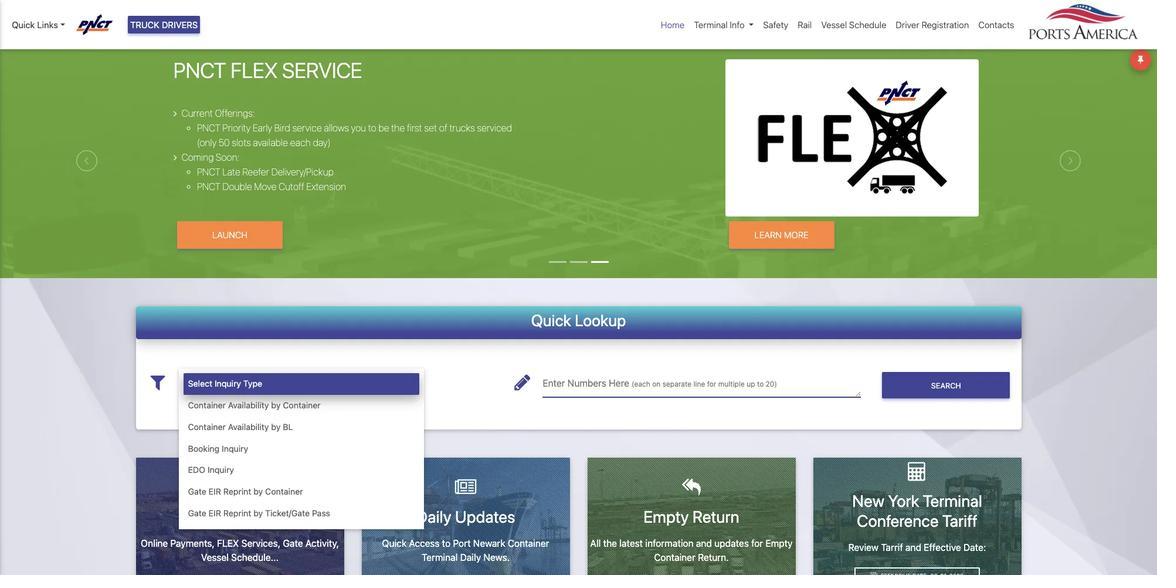 Task type: describe. For each thing, give the bounding box(es) containing it.
tos
[[184, 507, 215, 526]]

by up gate eir reprint by ticket/gate pass
[[254, 487, 263, 497]]

0 vertical spatial terminal
[[695, 19, 728, 30]]

terminal info link
[[690, 13, 759, 36]]

booking
[[188, 443, 220, 453]]

to inside quick access to port newark container terminal daily news.
[[442, 538, 451, 549]]

angle right image for coming
[[174, 153, 177, 162]]

container up "booking"
[[188, 422, 226, 432]]

return
[[693, 507, 740, 526]]

available
[[253, 137, 288, 148]]

1 horizontal spatial and
[[906, 542, 922, 553]]

portal
[[255, 507, 296, 526]]

20)
[[766, 380, 778, 389]]

booking inquiry
[[188, 443, 248, 453]]

terminal info
[[695, 19, 745, 30]]

truck drivers
[[130, 19, 198, 30]]

launch button
[[177, 221, 283, 249]]

here
[[609, 378, 630, 389]]

first
[[407, 123, 422, 133]]

gate eir reprint by container
[[188, 487, 303, 497]]

new
[[853, 491, 885, 511]]

enter numbers here (each on separate line for multiple up to 20)
[[543, 378, 778, 389]]

select
[[188, 379, 213, 389]]

container availability by bl
[[188, 422, 293, 432]]

select inquiry type
[[188, 379, 262, 389]]

pass
[[312, 508, 330, 518]]

news.
[[484, 552, 510, 563]]

rail
[[798, 19, 812, 30]]

daily inside quick access to port newark container terminal daily news.
[[460, 552, 481, 563]]

review
[[849, 542, 879, 553]]

slots
[[232, 137, 251, 148]]

each
[[290, 137, 311, 148]]

learn more
[[755, 230, 809, 240]]

empty inside all the latest information and updates for empty container return.
[[766, 538, 793, 549]]

and inside all the latest information and updates for empty container return.
[[697, 538, 712, 549]]

access
[[409, 538, 440, 549]]

pnct up current
[[174, 57, 226, 83]]

set
[[425, 123, 437, 133]]

new york terminal conference tariff
[[853, 491, 983, 530]]

be
[[379, 123, 389, 133]]

offerings:
[[215, 108, 255, 119]]

availability for bl
[[228, 422, 269, 432]]

0 vertical spatial flex
[[231, 57, 278, 83]]

pnct inside current offerings: pnct priority early bird service allows you to be the first set of trucks serviced (only 50 slots available each day)
[[197, 123, 221, 133]]

late
[[223, 167, 240, 177]]

on
[[653, 380, 661, 389]]

truck drivers link
[[128, 16, 200, 34]]

links
[[37, 19, 58, 30]]

more
[[785, 230, 809, 240]]

pnct flex service
[[174, 57, 363, 83]]

service
[[282, 57, 363, 83]]

tos web portal
[[184, 507, 296, 526]]

early
[[253, 123, 272, 133]]

eir for gate eir reprint by ticket/gate pass
[[209, 508, 221, 518]]

gate inside online payments, flex services, gate activity, vessel schedule...
[[283, 538, 303, 548]]

trucks
[[450, 123, 475, 133]]

current
[[182, 108, 213, 119]]

vessel schedule link
[[817, 13, 892, 36]]

home
[[661, 19, 685, 30]]

availability for container
[[228, 400, 269, 410]]

quick links
[[12, 19, 58, 30]]

vessel inside online payments, flex services, gate activity, vessel schedule...
[[201, 552, 229, 563]]

for inside all the latest information and updates for empty container return.
[[752, 538, 764, 549]]

extension
[[307, 181, 346, 192]]

effective
[[925, 542, 962, 553]]

▼
[[419, 379, 424, 387]]

double
[[223, 181, 252, 192]]

numbers
[[568, 378, 607, 389]]

gate eir reprint by ticket/gate pass
[[188, 508, 330, 518]]

daily updates
[[416, 507, 516, 526]]

coming
[[182, 152, 214, 163]]

safety
[[764, 19, 789, 30]]

bl
[[283, 422, 293, 432]]

review tarrif and effective date:
[[849, 542, 987, 553]]

launch
[[212, 230, 248, 240]]

contacts link
[[974, 13, 1020, 36]]

contacts
[[979, 19, 1015, 30]]

information
[[646, 538, 694, 549]]

services,
[[242, 538, 281, 548]]

quick links link
[[12, 18, 65, 31]]



Task type: vqa. For each thing, say whether or not it's contained in the screenshot.
20)
yes



Task type: locate. For each thing, give the bounding box(es) containing it.
0 vertical spatial inquiry
[[215, 379, 241, 389]]

schedule...
[[231, 552, 279, 563]]

container up bl at the bottom left of page
[[283, 400, 321, 410]]

0 vertical spatial reprint
[[224, 487, 251, 497]]

0 horizontal spatial for
[[708, 380, 717, 389]]

2 availability from the top
[[228, 422, 269, 432]]

current offerings: pnct priority early bird service allows you to be the first set of trucks serviced (only 50 slots available each day)
[[182, 108, 512, 148]]

reprint for container
[[224, 487, 251, 497]]

to right 'up'
[[758, 380, 764, 389]]

updates
[[455, 507, 516, 526]]

daily
[[416, 507, 452, 526], [460, 552, 481, 563]]

to inside current offerings: pnct priority early bird service allows you to be the first set of trucks serviced (only 50 slots available each day)
[[368, 123, 377, 133]]

to left be
[[368, 123, 377, 133]]

angle right image left coming
[[174, 153, 177, 162]]

for right updates
[[752, 538, 764, 549]]

separate
[[663, 380, 692, 389]]

0 horizontal spatial daily
[[416, 507, 452, 526]]

reprint up web
[[224, 487, 251, 497]]

2 eir from the top
[[209, 508, 221, 518]]

1 horizontal spatial vessel
[[822, 19, 848, 30]]

1 horizontal spatial daily
[[460, 552, 481, 563]]

2 angle right image from the top
[[174, 153, 177, 162]]

availability down 'container availability by container'
[[228, 422, 269, 432]]

terminal up tariff
[[924, 491, 983, 511]]

1 vertical spatial to
[[758, 380, 764, 389]]

inquiry down booking inquiry
[[208, 465, 234, 475]]

50
[[219, 137, 230, 148]]

coming soon: pnct late reefer delivery/pickup pnct double move cutoff extension
[[182, 152, 346, 192]]

serviced
[[477, 123, 512, 133]]

daily down port
[[460, 552, 481, 563]]

empty up information
[[644, 507, 689, 526]]

terminal down access
[[422, 552, 458, 563]]

terminal inside quick access to port newark container terminal daily news.
[[422, 552, 458, 563]]

to
[[368, 123, 377, 133], [758, 380, 764, 389], [442, 538, 451, 549]]

0 horizontal spatial empty
[[644, 507, 689, 526]]

terminal
[[695, 19, 728, 30], [924, 491, 983, 511], [422, 552, 458, 563]]

1 horizontal spatial empty
[[766, 538, 793, 549]]

1 horizontal spatial terminal
[[695, 19, 728, 30]]

1 vertical spatial flex
[[217, 538, 239, 548]]

daily up access
[[416, 507, 452, 526]]

0 vertical spatial for
[[708, 380, 717, 389]]

info
[[730, 19, 745, 30]]

to inside enter numbers here (each on separate line for multiple up to 20)
[[758, 380, 764, 389]]

inquiry for select
[[215, 379, 241, 389]]

learn more link
[[729, 221, 835, 249]]

and right tarrif
[[906, 542, 922, 553]]

registration
[[922, 19, 970, 30]]

0 horizontal spatial and
[[697, 538, 712, 549]]

gate for gate eir reprint by container
[[188, 487, 206, 497]]

availability down the 'type'
[[228, 400, 269, 410]]

inquiry for edo
[[208, 465, 234, 475]]

web
[[219, 507, 251, 526]]

quick access to port newark container terminal daily news.
[[382, 538, 550, 563]]

all
[[591, 538, 601, 549]]

date:
[[964, 542, 987, 553]]

0 horizontal spatial quick
[[12, 19, 35, 30]]

container inside all the latest information and updates for empty container return.
[[655, 552, 696, 563]]

1 vertical spatial quick
[[531, 311, 572, 330]]

return.
[[698, 552, 729, 563]]

container
[[188, 400, 226, 410], [283, 400, 321, 410], [188, 422, 226, 432], [265, 487, 303, 497], [508, 538, 550, 549], [655, 552, 696, 563]]

1 vertical spatial daily
[[460, 552, 481, 563]]

line
[[694, 380, 706, 389]]

tariff
[[943, 511, 978, 530]]

vessel right rail
[[822, 19, 848, 30]]

inquiry for booking
[[222, 443, 248, 453]]

to left port
[[442, 538, 451, 549]]

gate up 'payments,'
[[188, 508, 206, 518]]

flex up "offerings:"
[[231, 57, 278, 83]]

cutoff
[[279, 181, 304, 192]]

container down information
[[655, 552, 696, 563]]

online payments, flex services, gate activity, vessel schedule...
[[141, 538, 339, 563]]

angle right image for current
[[174, 109, 177, 118]]

0 vertical spatial vessel
[[822, 19, 848, 30]]

1 vertical spatial terminal
[[924, 491, 983, 511]]

vessel schedule
[[822, 19, 887, 30]]

1 vertical spatial availability
[[228, 422, 269, 432]]

1 vertical spatial reprint
[[224, 508, 251, 518]]

gate down edo
[[188, 487, 206, 497]]

1 vertical spatial inquiry
[[222, 443, 248, 453]]

terminal left info
[[695, 19, 728, 30]]

drivers
[[162, 19, 198, 30]]

pnct up (only
[[197, 123, 221, 133]]

0 vertical spatial quick
[[12, 19, 35, 30]]

2 reprint from the top
[[224, 508, 251, 518]]

quick for quick access to port newark container terminal daily news.
[[382, 538, 407, 549]]

edo
[[188, 465, 205, 475]]

availability
[[228, 400, 269, 410], [228, 422, 269, 432]]

allows
[[324, 123, 349, 133]]

0 vertical spatial eir
[[209, 487, 221, 497]]

flex down web
[[217, 538, 239, 548]]

the right all
[[604, 538, 617, 549]]

newark
[[473, 538, 506, 549]]

reprint down gate eir reprint by container
[[224, 508, 251, 518]]

1 horizontal spatial quick
[[382, 538, 407, 549]]

angle right image
[[174, 109, 177, 118], [174, 153, 177, 162]]

eir
[[209, 487, 221, 497], [209, 508, 221, 518]]

tarrif
[[882, 542, 904, 553]]

by right web
[[254, 508, 263, 518]]

quick for quick links
[[12, 19, 35, 30]]

up
[[747, 380, 756, 389]]

latest
[[620, 538, 643, 549]]

0 vertical spatial availability
[[228, 400, 269, 410]]

None text field
[[179, 369, 424, 397]]

1 vertical spatial vessel
[[201, 552, 229, 563]]

driver registration
[[896, 19, 970, 30]]

empty right updates
[[766, 538, 793, 549]]

flex inside online payments, flex services, gate activity, vessel schedule...
[[217, 538, 239, 548]]

flex
[[231, 57, 278, 83], [217, 538, 239, 548]]

learn
[[755, 230, 782, 240]]

safety link
[[759, 13, 794, 36]]

1 horizontal spatial for
[[752, 538, 764, 549]]

1 vertical spatial empty
[[766, 538, 793, 549]]

0 vertical spatial gate
[[188, 487, 206, 497]]

angle right image left current
[[174, 109, 177, 118]]

2 horizontal spatial to
[[758, 380, 764, 389]]

1 vertical spatial gate
[[188, 508, 206, 518]]

conference
[[857, 511, 939, 530]]

clone image
[[871, 573, 878, 575]]

quick inside "quick links" link
[[12, 19, 35, 30]]

flexible service image
[[0, 43, 1158, 344]]

reprint for ticket/gate
[[224, 508, 251, 518]]

1 vertical spatial angle right image
[[174, 153, 177, 162]]

bird
[[274, 123, 290, 133]]

2 horizontal spatial quick
[[531, 311, 572, 330]]

port
[[453, 538, 471, 549]]

1 availability from the top
[[228, 400, 269, 410]]

online
[[141, 538, 168, 548]]

quick for quick lookup
[[531, 311, 572, 330]]

0 vertical spatial angle right image
[[174, 109, 177, 118]]

activity,
[[306, 538, 339, 548]]

by left bl at the bottom left of page
[[271, 422, 281, 432]]

2 vertical spatial quick
[[382, 538, 407, 549]]

0 horizontal spatial to
[[368, 123, 377, 133]]

gate left activity,
[[283, 538, 303, 548]]

payments,
[[170, 538, 215, 548]]

for inside enter numbers here (each on separate line for multiple up to 20)
[[708, 380, 717, 389]]

by
[[271, 400, 281, 410], [271, 422, 281, 432], [254, 487, 263, 497], [254, 508, 263, 518]]

move
[[254, 181, 277, 192]]

quick left links
[[12, 19, 35, 30]]

quick left access
[[382, 538, 407, 549]]

1 vertical spatial for
[[752, 538, 764, 549]]

0 horizontal spatial vessel
[[201, 552, 229, 563]]

the inside all the latest information and updates for empty container return.
[[604, 538, 617, 549]]

inquiry left the 'type'
[[215, 379, 241, 389]]

ticket/gate
[[265, 508, 310, 518]]

container down select
[[188, 400, 226, 410]]

for right line
[[708, 380, 717, 389]]

2 vertical spatial to
[[442, 538, 451, 549]]

1 horizontal spatial to
[[442, 538, 451, 549]]

terminal inside new york terminal conference tariff
[[924, 491, 983, 511]]

eir for gate eir reprint by container
[[209, 487, 221, 497]]

0 horizontal spatial terminal
[[422, 552, 458, 563]]

gate for gate eir reprint by ticket/gate pass
[[188, 508, 206, 518]]

vessel down 'payments,'
[[201, 552, 229, 563]]

None text field
[[543, 369, 862, 397]]

service
[[293, 123, 322, 133]]

2 vertical spatial terminal
[[422, 552, 458, 563]]

2 vertical spatial gate
[[283, 538, 303, 548]]

2 horizontal spatial terminal
[[924, 491, 983, 511]]

driver
[[896, 19, 920, 30]]

container up 'ticket/gate'
[[265, 487, 303, 497]]

empty
[[644, 507, 689, 526], [766, 538, 793, 549]]

quick lookup
[[531, 311, 626, 330]]

1 reprint from the top
[[224, 487, 251, 497]]

quick left 'lookup'
[[531, 311, 572, 330]]

pnct left double
[[197, 181, 221, 192]]

eir up 'payments,'
[[209, 508, 221, 518]]

the inside current offerings: pnct priority early bird service allows you to be the first set of trucks serviced (only 50 slots available each day)
[[392, 123, 405, 133]]

and up 'return.'
[[697, 538, 712, 549]]

eir down edo inquiry
[[209, 487, 221, 497]]

quick inside quick access to port newark container terminal daily news.
[[382, 538, 407, 549]]

container up news.
[[508, 538, 550, 549]]

1 eir from the top
[[209, 487, 221, 497]]

rail link
[[794, 13, 817, 36]]

reprint
[[224, 487, 251, 497], [224, 508, 251, 518]]

the right be
[[392, 123, 405, 133]]

updates
[[715, 538, 749, 549]]

1 vertical spatial eir
[[209, 508, 221, 518]]

empty return
[[644, 507, 740, 526]]

1 horizontal spatial the
[[604, 538, 617, 549]]

you
[[351, 123, 366, 133]]

enter
[[543, 378, 565, 389]]

(only
[[197, 137, 217, 148]]

inquiry down container availability by bl on the left
[[222, 443, 248, 453]]

(each
[[632, 380, 651, 389]]

container inside quick access to port newark container terminal daily news.
[[508, 538, 550, 549]]

pnct down coming
[[197, 167, 221, 177]]

york
[[889, 491, 920, 511]]

0 vertical spatial empty
[[644, 507, 689, 526]]

home link
[[657, 13, 690, 36]]

0 horizontal spatial the
[[392, 123, 405, 133]]

0 vertical spatial daily
[[416, 507, 452, 526]]

1 vertical spatial the
[[604, 538, 617, 549]]

by up container availability by bl on the left
[[271, 400, 281, 410]]

0 vertical spatial the
[[392, 123, 405, 133]]

multiple
[[719, 380, 745, 389]]

1 angle right image from the top
[[174, 109, 177, 118]]

schedule
[[850, 19, 887, 30]]

2 vertical spatial inquiry
[[208, 465, 234, 475]]

0 vertical spatial to
[[368, 123, 377, 133]]



